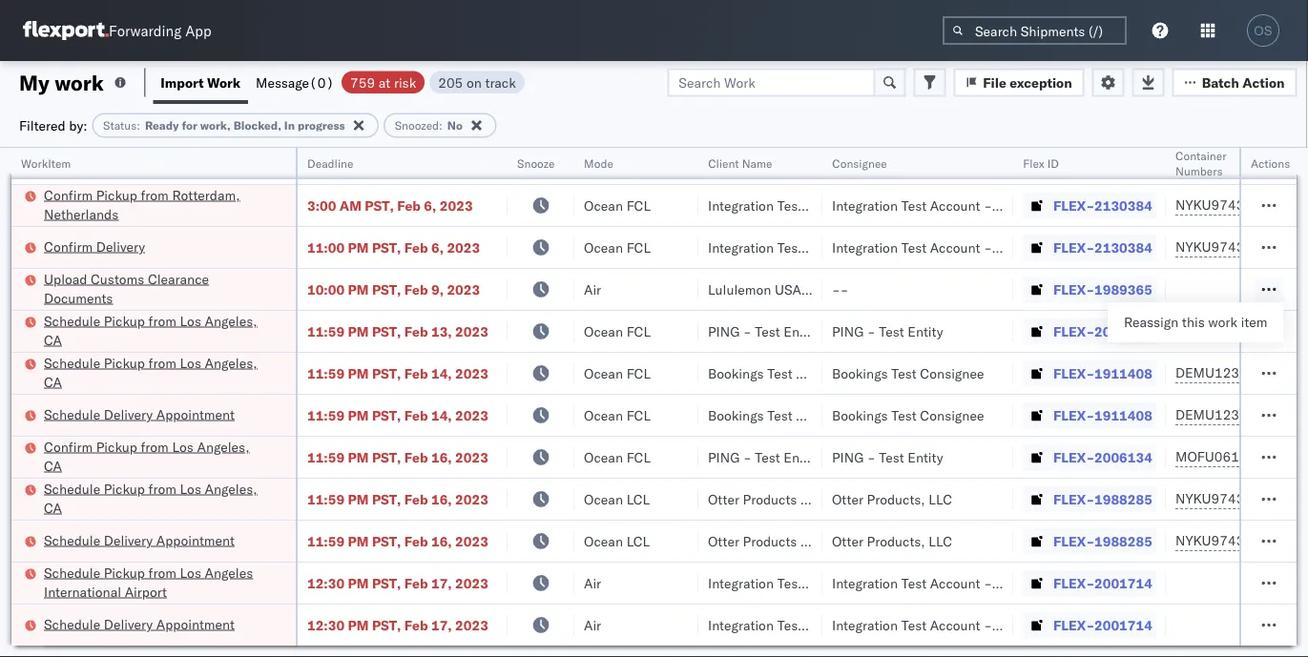 Task type: vqa. For each thing, say whether or not it's contained in the screenshot.


Task type: describe. For each thing, give the bounding box(es) containing it.
from for schedule pickup from los angeles, ca link related to 11:59 pm pst, feb 16, 2023
[[148, 480, 176, 497]]

mode button
[[574, 152, 679, 171]]

205 on track
[[438, 74, 516, 91]]

batch action
[[1202, 74, 1285, 91]]

forwarding app link
[[23, 21, 212, 40]]

client name
[[708, 156, 772, 170]]

10:00
[[307, 281, 345, 298]]

delivery for 11:00 pm pst, feb 6, 2023
[[96, 238, 145, 255]]

reassign this work item
[[1124, 314, 1268, 331]]

batch action button
[[1172, 68, 1297, 97]]

6 flex- from the top
[[1054, 365, 1095, 382]]

1 llc from the top
[[929, 491, 952, 508]]

from for 11:59 pm pst, feb 13, 2023's schedule pickup from los angeles, ca link
[[148, 313, 176, 329]]

13,
[[431, 323, 452, 340]]

usa
[[775, 281, 801, 298]]

on
[[467, 74, 482, 91]]

1 11:59 from the top
[[307, 323, 345, 340]]

integration test account - karl lagerfeld for 3:00 am pst, feb 6, 2023
[[832, 197, 1080, 214]]

5 flex- from the top
[[1054, 323, 1095, 340]]

confirm pickup from los angeles, ca
[[44, 438, 250, 474]]

file
[[983, 74, 1007, 91]]

my
[[19, 69, 49, 95]]

5 11:59 from the top
[[307, 491, 345, 508]]

5 fcl from the top
[[627, 365, 651, 382]]

: for status
[[137, 118, 140, 133]]

flex-2130384 for 3:00 am pst, feb 6, 2023
[[1054, 197, 1153, 214]]

upload for 2nd upload customs clearance documents link from the bottom
[[44, 145, 87, 161]]

6, for 11:00 pm pst, feb 6, 2023
[[431, 239, 444, 256]]

mode
[[584, 156, 613, 170]]

3 appointment from the top
[[156, 616, 235, 633]]

client name button
[[699, 152, 803, 171]]

3 16, from the top
[[431, 533, 452, 550]]

3 ocean from the top
[[584, 239, 623, 256]]

app
[[185, 21, 212, 40]]

risk
[[394, 74, 416, 91]]

2 demu1232567 from the top
[[1176, 407, 1273, 423]]

at
[[379, 74, 391, 91]]

1 flex-1988285 from the top
[[1054, 491, 1153, 508]]

205
[[438, 74, 463, 91]]

deadline
[[307, 156, 353, 170]]

12:30 for schedule pickup from los angeles international airport
[[307, 575, 345, 592]]

schedule for first schedule delivery appointment link from the bottom
[[44, 616, 100, 633]]

10 flex- from the top
[[1054, 533, 1095, 550]]

integration for confirm pickup from rotterdam, netherlands
[[832, 197, 898, 214]]

7 fcl from the top
[[627, 449, 651, 466]]

confirm pickup from los angeles, ca button
[[44, 438, 271, 478]]

3 integration from the top
[[832, 239, 898, 256]]

message
[[256, 74, 309, 91]]

0 vertical spatial work
[[55, 69, 104, 95]]

am
[[340, 197, 362, 214]]

os
[[1254, 23, 1273, 38]]

flex
[[1023, 156, 1044, 170]]

work
[[207, 74, 241, 91]]

1 ocean fcl from the top
[[584, 155, 651, 172]]

11:00
[[307, 239, 345, 256]]

9 ocean from the top
[[584, 533, 623, 550]]

schedule pickup from los angeles international airport
[[44, 564, 253, 600]]

appointment for 11:59 pm pst, feb 14, 2023
[[156, 406, 235, 423]]

1 fcl from the top
[[627, 155, 651, 172]]

2 ca from the top
[[44, 374, 62, 390]]

pickup for confirm pickup from rotterdam, netherlands link
[[96, 187, 137, 203]]

integration test account - western digital for schedule pickup from los angeles international airport
[[832, 575, 1089, 592]]

schedule pickup from los angeles international airport button
[[44, 563, 271, 604]]

confirm pickup from rotterdam, netherlands link
[[44, 186, 271, 224]]

flex-2130384 for 5:30 pm pst, feb 4, 2023
[[1054, 155, 1153, 172]]

2 llc from the top
[[929, 533, 952, 550]]

6 fcl from the top
[[627, 407, 651, 424]]

for
[[182, 118, 197, 133]]

3 fcl from the top
[[627, 239, 651, 256]]

confirm for confirm pickup from los angeles, ca
[[44, 438, 93, 455]]

international
[[44, 584, 121, 600]]

actions
[[1251, 156, 1291, 170]]

2 flex-1911408 from the top
[[1054, 407, 1153, 424]]

confirm pickup from rotterdam, netherlands
[[44, 187, 240, 222]]

confirm delivery link
[[44, 237, 145, 256]]

7 ocean fcl from the top
[[584, 449, 651, 466]]

delivery for 11:59 pm pst, feb 14, 2023
[[104, 406, 153, 423]]

Search Shipments (/) text field
[[943, 16, 1127, 45]]

reassign
[[1124, 314, 1179, 331]]

2 ocean from the top
[[584, 197, 623, 214]]

1 1988285 from the top
[[1095, 491, 1153, 508]]

2 1988285 from the top
[[1095, 533, 1153, 550]]

16, for confirm pickup from los angeles, ca
[[431, 449, 452, 466]]

pickup for schedule pickup from los angeles, ca link related to 11:59 pm pst, feb 16, 2023
[[104, 480, 145, 497]]

flex-2006134 for 11:59 pm pst, feb 13, 2023
[[1054, 323, 1153, 340]]

name
[[742, 156, 772, 170]]

11 flex- from the top
[[1054, 575, 1095, 592]]

flex-2001714 for schedule delivery appointment
[[1054, 617, 1153, 634]]

--
[[832, 281, 849, 298]]

1 11:59 pm pst, feb 14, 2023 from the top
[[307, 365, 488, 382]]

os button
[[1241, 9, 1285, 52]]

8 flex- from the top
[[1054, 449, 1095, 466]]

confirm for confirm pickup from rotterdam, netherlands
[[44, 187, 93, 203]]

my work
[[19, 69, 104, 95]]

2 otter products, llc from the top
[[832, 533, 952, 550]]

1 nyku9743990 from the top
[[1176, 155, 1270, 171]]

1 vertical spatial work
[[1208, 314, 1238, 331]]

integration test account - western digital for schedule delivery appointment
[[832, 617, 1089, 634]]

ca inside "confirm pickup from los angeles, ca"
[[44, 458, 62, 474]]

2130384 for 11:00 pm pst, feb 6, 2023
[[1095, 239, 1153, 256]]

progress
[[298, 118, 345, 133]]

western for schedule delivery appointment
[[996, 617, 1046, 634]]

8 ocean from the top
[[584, 491, 623, 508]]

1 flex- from the top
[[1054, 155, 1095, 172]]

inc.
[[805, 281, 828, 298]]

759 at risk
[[350, 74, 416, 91]]

4 nyku9743990 from the top
[[1176, 490, 1270, 507]]

10:00 pm pst, feb 9, 2023
[[307, 281, 480, 298]]

clearance for second upload customs clearance documents link from the top of the page
[[148, 271, 209, 287]]

numbers
[[1176, 164, 1223, 178]]

3 11:59 pm pst, feb 16, 2023 from the top
[[307, 533, 488, 550]]

2 ocean fcl from the top
[[584, 197, 651, 214]]

3 schedule delivery appointment button from the top
[[44, 615, 235, 636]]

id
[[1047, 156, 1059, 170]]

lululemon
[[708, 281, 771, 298]]

schedule delivery appointment for 11:59 pm pst, feb 16, 2023
[[44, 532, 235, 549]]

schedule for 11:59 pm pst, feb 13, 2023's schedule pickup from los angeles, ca link
[[44, 313, 100, 329]]

11:59 pm pst, feb 13, 2023
[[307, 323, 488, 340]]

upload customs clearance documents button
[[44, 270, 271, 310]]

759
[[350, 74, 375, 91]]

by:
[[69, 117, 87, 134]]

6 ocean from the top
[[584, 407, 623, 424]]

7 flex- from the top
[[1054, 407, 1095, 424]]

4,
[[423, 155, 435, 172]]

digital for schedule pickup from los angeles international airport
[[1049, 575, 1089, 592]]

2 products, from the top
[[867, 533, 925, 550]]

schedule pickup from los angeles, ca button for 11:59 pm pst, feb 14, 2023
[[44, 354, 271, 394]]

1 otter products - test account from the top
[[708, 491, 891, 508]]

appointment for 11:59 pm pst, feb 16, 2023
[[156, 532, 235, 549]]

3 resize handle column header from the left
[[552, 148, 574, 657]]

5 ocean fcl from the top
[[584, 365, 651, 382]]

deadline button
[[298, 152, 489, 171]]

12 flex- from the top
[[1054, 617, 1095, 634]]

2 nyku9743990 from the top
[[1176, 197, 1270, 213]]

filtered by:
[[19, 117, 87, 134]]

client
[[708, 156, 739, 170]]

1989365
[[1095, 281, 1153, 298]]

los for schedule pickup from los angeles, ca link corresponding to 11:59 pm pst, feb 14, 2023
[[180, 355, 201, 371]]

schedule pickup from los angeles, ca for 11:59 pm pst, feb 16, 2023
[[44, 480, 257, 516]]

3 11:59 from the top
[[307, 407, 345, 424]]

this
[[1182, 314, 1205, 331]]

flex-1989365
[[1054, 281, 1153, 298]]

integration for schedule delivery appointment
[[832, 617, 898, 634]]

mofu0618318 for 11:59 pm pst, feb 13, 2023
[[1176, 323, 1273, 339]]

pickup for 'schedule pickup from los angeles international airport' link in the left of the page
[[104, 564, 145, 581]]

2006134 for 11:59 pm pst, feb 16, 2023
[[1095, 449, 1153, 466]]

resize handle column header for flex id
[[1143, 148, 1166, 657]]

schedule pickup from los angeles, ca for 11:59 pm pst, feb 14, 2023
[[44, 355, 257, 390]]

1 products from the top
[[743, 491, 797, 508]]

4 fcl from the top
[[627, 323, 651, 340]]

schedule pickup from los angeles, ca link for 11:59 pm pst, feb 16, 2023
[[44, 480, 271, 518]]

3:00
[[307, 197, 336, 214]]

3 schedule delivery appointment link from the top
[[44, 615, 235, 634]]

5:30 pm pst, feb 4, 2023
[[307, 155, 472, 172]]

4 ocean fcl from the top
[[584, 323, 651, 340]]

3:00 am pst, feb 6, 2023
[[307, 197, 473, 214]]

6 ocean fcl from the top
[[584, 407, 651, 424]]

2 products from the top
[[743, 533, 797, 550]]

workitem button
[[11, 152, 277, 171]]

status : ready for work, blocked, in progress
[[103, 118, 345, 133]]

schedule for schedule delivery appointment link corresponding to 11:59 pm pst, feb 16, 2023
[[44, 532, 100, 549]]

snoozed
[[395, 118, 439, 133]]

11:59 pm pst, feb 16, 2023 for schedule pickup from los angeles, ca
[[307, 491, 488, 508]]

netherlands
[[44, 206, 119, 222]]

exception
[[1010, 74, 1072, 91]]

2 upload customs clearance documents link from the top
[[44, 270, 271, 308]]

17, for schedule delivery appointment
[[431, 617, 452, 634]]

1 flex-1911408 from the top
[[1054, 365, 1153, 382]]

1 ocean lcl from the top
[[584, 491, 650, 508]]

4 11:59 from the top
[[307, 449, 345, 466]]

blocked,
[[233, 118, 281, 133]]

2 11:59 from the top
[[307, 365, 345, 382]]

2 ocean lcl from the top
[[584, 533, 650, 550]]

(0)
[[309, 74, 334, 91]]

lagerfeld for 3:00 am pst, feb 6, 2023
[[1024, 197, 1080, 214]]

from for confirm pickup from rotterdam, netherlands link
[[141, 187, 169, 203]]

confirm delivery
[[44, 238, 145, 255]]

no
[[447, 118, 463, 133]]

consignee button
[[823, 152, 994, 171]]

4 ca from the top
[[44, 500, 62, 516]]

2 1911408 from the top
[[1095, 407, 1153, 424]]

filtered
[[19, 117, 66, 134]]

air for documents
[[584, 281, 601, 298]]

flex-2130384 for 11:00 pm pst, feb 6, 2023
[[1054, 239, 1153, 256]]

schedule pickup from los angeles international airport link
[[44, 563, 271, 602]]

integration for schedule pickup from los angeles international airport
[[832, 575, 898, 592]]

schedule delivery appointment button for 11:59 pm pst, feb 14, 2023
[[44, 405, 235, 426]]

5 nyku9743990 from the top
[[1176, 532, 1270, 549]]

1 integration from the top
[[832, 155, 898, 172]]

forwarding app
[[109, 21, 212, 40]]

1 upload customs clearance documents link from the top
[[44, 144, 271, 182]]

import
[[161, 74, 204, 91]]

delivery down airport
[[104, 616, 153, 633]]

snooze
[[517, 156, 555, 170]]

9,
[[431, 281, 444, 298]]

5 ocean from the top
[[584, 365, 623, 382]]

3 ocean fcl from the top
[[584, 239, 651, 256]]

import work
[[161, 74, 241, 91]]

1 demu1232567 from the top
[[1176, 365, 1273, 381]]

schedule delivery appointment button for 11:59 pm pst, feb 16, 2023
[[44, 531, 235, 552]]

los for schedule pickup from los angeles, ca link related to 11:59 pm pst, feb 16, 2023
[[180, 480, 201, 497]]



Task type: locate. For each thing, give the bounding box(es) containing it.
karl for 3:00 am pst, feb 6, 2023
[[996, 197, 1020, 214]]

flex-2130384 up flex-1989365
[[1054, 239, 1153, 256]]

2130384 for 5:30 pm pst, feb 4, 2023
[[1095, 155, 1153, 172]]

0 vertical spatial upload
[[44, 145, 87, 161]]

integration test account - karl lagerfeld
[[832, 155, 1080, 172], [832, 197, 1080, 214], [832, 239, 1080, 256]]

western for schedule pickup from los angeles international airport
[[996, 575, 1046, 592]]

integration test account - karl lagerfeld for 11:00 pm pst, feb 6, 2023
[[832, 239, 1080, 256]]

delivery inside confirm delivery link
[[96, 238, 145, 255]]

1 vertical spatial lagerfeld
[[1024, 197, 1080, 214]]

1 vertical spatial upload customs clearance documents
[[44, 271, 209, 306]]

flex-2130384 down flex id button
[[1054, 197, 1153, 214]]

flex-2001714 for schedule pickup from los angeles international airport
[[1054, 575, 1153, 592]]

file exception
[[983, 74, 1072, 91]]

: left no
[[439, 118, 443, 133]]

confirm pickup from los angeles, ca link
[[44, 438, 271, 476]]

from inside confirm pickup from rotterdam, netherlands
[[141, 187, 169, 203]]

schedule delivery appointment link down airport
[[44, 615, 235, 634]]

3 schedule delivery appointment from the top
[[44, 616, 235, 633]]

action
[[1243, 74, 1285, 91]]

clearance inside button
[[148, 271, 209, 287]]

container numbers
[[1176, 148, 1227, 178]]

schedule pickup from los angeles, ca
[[44, 313, 257, 348], [44, 355, 257, 390], [44, 480, 257, 516]]

1911408
[[1095, 365, 1153, 382], [1095, 407, 1153, 424]]

los inside schedule pickup from los angeles international airport
[[180, 564, 201, 581]]

1 confirm from the top
[[44, 187, 93, 203]]

integration
[[832, 155, 898, 172], [832, 197, 898, 214], [832, 239, 898, 256], [832, 575, 898, 592], [832, 617, 898, 634]]

clearance
[[148, 145, 209, 161], [148, 271, 209, 287]]

0 vertical spatial schedule pickup from los angeles, ca link
[[44, 312, 271, 350]]

1 air from the top
[[584, 281, 601, 298]]

otter
[[708, 491, 740, 508], [832, 491, 864, 508], [708, 533, 740, 550], [832, 533, 864, 550]]

schedule for 'schedule pickup from los angeles international airport' link in the left of the page
[[44, 564, 100, 581]]

: for snoozed
[[439, 118, 443, 133]]

2001714 for schedule pickup from los angeles international airport
[[1095, 575, 1153, 592]]

1 lcl from the top
[[627, 491, 650, 508]]

demu1232567
[[1176, 365, 1273, 381], [1176, 407, 1273, 423]]

flex-
[[1054, 155, 1095, 172], [1054, 197, 1095, 214], [1054, 239, 1095, 256], [1054, 281, 1095, 298], [1054, 323, 1095, 340], [1054, 365, 1095, 382], [1054, 407, 1095, 424], [1054, 449, 1095, 466], [1054, 491, 1095, 508], [1054, 533, 1095, 550], [1054, 575, 1095, 592], [1054, 617, 1095, 634]]

1 ca from the top
[[44, 332, 62, 348]]

schedule delivery appointment down airport
[[44, 616, 235, 633]]

1 vertical spatial flex-2006134
[[1054, 449, 1153, 466]]

0 vertical spatial integration test account - karl lagerfeld
[[832, 155, 1080, 172]]

2 appointment from the top
[[156, 532, 235, 549]]

0 vertical spatial ocean lcl
[[584, 491, 650, 508]]

1 vertical spatial 2006134
[[1095, 449, 1153, 466]]

schedule pickup from los angeles, ca link for 11:59 pm pst, feb 13, 2023
[[44, 312, 271, 350]]

forwarding
[[109, 21, 182, 40]]

4 schedule from the top
[[44, 480, 100, 497]]

flex-2006134 for 11:59 pm pst, feb 16, 2023
[[1054, 449, 1153, 466]]

resize handle column header for client name
[[800, 148, 823, 657]]

pickup inside schedule pickup from los angeles international airport
[[104, 564, 145, 581]]

confirm inside confirm pickup from rotterdam, netherlands
[[44, 187, 93, 203]]

schedule delivery appointment link up "confirm pickup from los angeles, ca"
[[44, 405, 235, 424]]

0 vertical spatial products,
[[867, 491, 925, 508]]

1 vertical spatial 11:59 pm pst, feb 16, 2023
[[307, 491, 488, 508]]

6 11:59 from the top
[[307, 533, 345, 550]]

batch
[[1202, 74, 1239, 91]]

resize handle column header for container numbers
[[1267, 148, 1290, 657]]

delivery for 11:59 pm pst, feb 16, 2023
[[104, 532, 153, 549]]

in
[[284, 118, 295, 133]]

2 western from the top
[[996, 617, 1046, 634]]

lagerfeld for 5:30 pm pst, feb 4, 2023
[[1024, 155, 1080, 172]]

1 vertical spatial schedule delivery appointment link
[[44, 531, 235, 550]]

1 vertical spatial products,
[[867, 533, 925, 550]]

pickup for schedule pickup from los angeles, ca link corresponding to 11:59 pm pst, feb 14, 2023
[[104, 355, 145, 371]]

flex id button
[[1013, 152, 1147, 171]]

0 vertical spatial flex-2001714
[[1054, 575, 1153, 592]]

schedule pickup from los angeles, ca link for 11:59 pm pst, feb 14, 2023
[[44, 354, 271, 392]]

import work button
[[153, 61, 248, 104]]

schedule delivery appointment link for 11:59 pm pst, feb 16, 2023
[[44, 531, 235, 550]]

delivery
[[96, 238, 145, 255], [104, 406, 153, 423], [104, 532, 153, 549], [104, 616, 153, 633]]

1 resize handle column header from the left
[[273, 148, 296, 657]]

1 vertical spatial 2001714
[[1095, 617, 1153, 634]]

integration test account - western digital
[[832, 575, 1089, 592], [832, 617, 1089, 634]]

2 vertical spatial karl
[[996, 239, 1020, 256]]

1 vertical spatial 2130384
[[1095, 197, 1153, 214]]

customs down confirm delivery button
[[91, 271, 144, 287]]

0 vertical spatial lcl
[[627, 491, 650, 508]]

2 flex- from the top
[[1054, 197, 1095, 214]]

16, for schedule pickup from los angeles, ca
[[431, 491, 452, 508]]

confirm inside button
[[44, 238, 93, 255]]

karl
[[996, 155, 1020, 172], [996, 197, 1020, 214], [996, 239, 1020, 256]]

0 vertical spatial 16,
[[431, 449, 452, 466]]

1 vertical spatial otter products - test account
[[708, 533, 891, 550]]

11:59
[[307, 323, 345, 340], [307, 365, 345, 382], [307, 407, 345, 424], [307, 449, 345, 466], [307, 491, 345, 508], [307, 533, 345, 550]]

schedule pickup from los angeles, ca button
[[44, 312, 271, 352], [44, 354, 271, 394], [44, 480, 271, 520]]

schedule
[[44, 313, 100, 329], [44, 355, 100, 371], [44, 406, 100, 423], [44, 480, 100, 497], [44, 532, 100, 549], [44, 564, 100, 581], [44, 616, 100, 633]]

documents inside button
[[44, 290, 113, 306]]

6 schedule from the top
[[44, 564, 100, 581]]

0 vertical spatial products
[[743, 491, 797, 508]]

1 14, from the top
[[431, 365, 452, 382]]

0 vertical spatial digital
[[1049, 575, 1089, 592]]

3 air from the top
[[584, 617, 601, 634]]

1 schedule delivery appointment button from the top
[[44, 405, 235, 426]]

upload customs clearance documents down status
[[44, 145, 209, 180]]

confirm for confirm delivery
[[44, 238, 93, 255]]

2 fcl from the top
[[627, 197, 651, 214]]

air for los
[[584, 575, 601, 592]]

schedule delivery appointment button up schedule pickup from los angeles international airport
[[44, 531, 235, 552]]

5:30
[[307, 155, 336, 172]]

digital for schedule delivery appointment
[[1049, 617, 1089, 634]]

2001714
[[1095, 575, 1153, 592], [1095, 617, 1153, 634]]

schedule pickup from los angeles, ca button down 'confirm pickup from los angeles, ca' button
[[44, 480, 271, 520]]

1 mofu0618318 from the top
[[1176, 323, 1273, 339]]

2130384
[[1095, 155, 1153, 172], [1095, 197, 1153, 214], [1095, 239, 1153, 256]]

flex-2001714
[[1054, 575, 1153, 592], [1054, 617, 1153, 634]]

14,
[[431, 365, 452, 382], [431, 407, 452, 424]]

2130384 for 3:00 am pst, feb 6, 2023
[[1095, 197, 1153, 214]]

1 vertical spatial 17,
[[431, 617, 452, 634]]

clearance down confirm pickup from rotterdam, netherlands button
[[148, 271, 209, 287]]

2130384 down flex id button
[[1095, 197, 1153, 214]]

1 vertical spatial 16,
[[431, 491, 452, 508]]

fcl
[[627, 155, 651, 172], [627, 197, 651, 214], [627, 239, 651, 256], [627, 323, 651, 340], [627, 365, 651, 382], [627, 407, 651, 424], [627, 449, 651, 466]]

0 horizontal spatial work
[[55, 69, 104, 95]]

upload customs clearance documents inside button
[[44, 271, 209, 306]]

resize handle column header for workitem
[[273, 148, 296, 657]]

3 flex-2130384 from the top
[[1054, 239, 1153, 256]]

ocean fcl
[[584, 155, 651, 172], [584, 197, 651, 214], [584, 239, 651, 256], [584, 323, 651, 340], [584, 365, 651, 382], [584, 407, 651, 424], [584, 449, 651, 466]]

0 vertical spatial mofu0618318
[[1176, 323, 1273, 339]]

0 vertical spatial otter products, llc
[[832, 491, 952, 508]]

17, for schedule pickup from los angeles international airport
[[431, 575, 452, 592]]

0 vertical spatial appointment
[[156, 406, 235, 423]]

2 schedule delivery appointment from the top
[[44, 532, 235, 549]]

1 2130384 from the top
[[1095, 155, 1153, 172]]

1 documents from the top
[[44, 164, 113, 180]]

0 vertical spatial llc
[[929, 491, 952, 508]]

2 vertical spatial schedule pickup from los angeles, ca link
[[44, 480, 271, 518]]

appointment down schedule pickup from los angeles international airport button
[[156, 616, 235, 633]]

2 schedule pickup from los angeles, ca from the top
[[44, 355, 257, 390]]

schedule pickup from los angeles, ca for 11:59 pm pst, feb 13, 2023
[[44, 313, 257, 348]]

1 vertical spatial air
[[584, 575, 601, 592]]

12:30 for schedule delivery appointment
[[307, 617, 345, 634]]

2 2001714 from the top
[[1095, 617, 1153, 634]]

4 ocean from the top
[[584, 323, 623, 340]]

schedule for schedule pickup from los angeles, ca link related to 11:59 pm pst, feb 16, 2023
[[44, 480, 100, 497]]

6, down the 4,
[[424, 197, 436, 214]]

schedule delivery appointment button up "confirm pickup from los angeles, ca"
[[44, 405, 235, 426]]

0 vertical spatial otter products - test account
[[708, 491, 891, 508]]

lululemon usa inc. test
[[708, 281, 862, 298]]

1 vertical spatial integration test account - karl lagerfeld
[[832, 197, 1080, 214]]

1 integration test account - western digital from the top
[[832, 575, 1089, 592]]

3 schedule pickup from los angeles, ca link from the top
[[44, 480, 271, 518]]

angeles, for schedule pickup from los angeles, ca link related to 11:59 pm pst, feb 16, 2023
[[205, 480, 257, 497]]

2 vertical spatial 2130384
[[1095, 239, 1153, 256]]

ocean lcl
[[584, 491, 650, 508], [584, 533, 650, 550]]

1 vertical spatial 11:59 pm pst, feb 14, 2023
[[307, 407, 488, 424]]

flexport. image
[[23, 21, 109, 40]]

confirm
[[44, 187, 93, 203], [44, 238, 93, 255], [44, 438, 93, 455]]

upload down confirm delivery button
[[44, 271, 87, 287]]

1 1911408 from the top
[[1095, 365, 1153, 382]]

0 vertical spatial schedule delivery appointment link
[[44, 405, 235, 424]]

otter products, llc
[[832, 491, 952, 508], [832, 533, 952, 550]]

angeles, for schedule pickup from los angeles, ca link corresponding to 11:59 pm pst, feb 14, 2023
[[205, 355, 257, 371]]

ping - test entity
[[708, 323, 819, 340], [832, 323, 943, 340], [708, 449, 819, 466], [832, 449, 943, 466]]

4 flex- from the top
[[1054, 281, 1095, 298]]

1 vertical spatial appointment
[[156, 532, 235, 549]]

1 vertical spatial upload customs clearance documents link
[[44, 270, 271, 308]]

schedule pickup from los angeles, ca button up confirm pickup from los angeles, ca link
[[44, 354, 271, 394]]

2 vertical spatial appointment
[[156, 616, 235, 633]]

ocean
[[584, 155, 623, 172], [584, 197, 623, 214], [584, 239, 623, 256], [584, 323, 623, 340], [584, 365, 623, 382], [584, 407, 623, 424], [584, 449, 623, 466], [584, 491, 623, 508], [584, 533, 623, 550]]

pickup inside "confirm pickup from los angeles, ca"
[[96, 438, 137, 455]]

1 vertical spatial otter products, llc
[[832, 533, 952, 550]]

2 customs from the top
[[91, 271, 144, 287]]

1 vertical spatial schedule pickup from los angeles, ca button
[[44, 354, 271, 394]]

appointment up confirm pickup from los angeles, ca link
[[156, 406, 235, 423]]

: left ready
[[137, 118, 140, 133]]

schedule pickup from los angeles, ca button for 11:59 pm pst, feb 13, 2023
[[44, 312, 271, 352]]

1 flex-2130384 from the top
[[1054, 155, 1153, 172]]

pickup for 11:59 pm pst, feb 13, 2023's schedule pickup from los angeles, ca link
[[104, 313, 145, 329]]

angeles, inside "confirm pickup from los angeles, ca"
[[197, 438, 250, 455]]

angeles, for 11:59 pm pst, feb 13, 2023's schedule pickup from los angeles, ca link
[[205, 313, 257, 329]]

-
[[984, 155, 992, 172], [984, 197, 992, 214], [984, 239, 992, 256], [832, 281, 840, 298], [840, 281, 849, 298], [743, 323, 752, 340], [867, 323, 876, 340], [743, 449, 752, 466], [867, 449, 876, 466], [801, 491, 809, 508], [801, 533, 809, 550], [984, 575, 992, 592], [984, 617, 992, 634]]

1 vertical spatial western
[[996, 617, 1046, 634]]

2 digital from the top
[[1049, 617, 1089, 634]]

1 vertical spatial flex-2001714
[[1054, 617, 1153, 634]]

resize handle column header for consignee
[[991, 148, 1013, 657]]

1 schedule delivery appointment from the top
[[44, 406, 235, 423]]

1 vertical spatial llc
[[929, 533, 952, 550]]

1 ocean from the top
[[584, 155, 623, 172]]

from for confirm pickup from los angeles, ca link
[[141, 438, 169, 455]]

angeles, for confirm pickup from los angeles, ca link
[[197, 438, 250, 455]]

upload
[[44, 145, 87, 161], [44, 271, 87, 287]]

air
[[584, 281, 601, 298], [584, 575, 601, 592], [584, 617, 601, 634]]

flex id
[[1023, 156, 1059, 170]]

1 vertical spatial clearance
[[148, 271, 209, 287]]

documents for 2nd upload customs clearance documents link from the bottom
[[44, 164, 113, 180]]

schedule delivery appointment link
[[44, 405, 235, 424], [44, 531, 235, 550], [44, 615, 235, 634]]

work,
[[200, 118, 231, 133]]

flex-1989365 button
[[1023, 276, 1156, 303], [1023, 276, 1156, 303]]

0 vertical spatial flex-1911408
[[1054, 365, 1153, 382]]

pickup inside confirm pickup from rotterdam, netherlands
[[96, 187, 137, 203]]

1 clearance from the top
[[148, 145, 209, 161]]

1 vertical spatial demu1232567
[[1176, 407, 1273, 423]]

lagerfeld down id
[[1024, 197, 1080, 214]]

1 schedule from the top
[[44, 313, 100, 329]]

delivery down confirm pickup from rotterdam, netherlands
[[96, 238, 145, 255]]

work
[[55, 69, 104, 95], [1208, 314, 1238, 331]]

airport
[[125, 584, 167, 600]]

schedule delivery appointment link for 11:59 pm pst, feb 14, 2023
[[44, 405, 235, 424]]

confirm pickup from rotterdam, netherlands button
[[44, 186, 271, 226]]

0 vertical spatial 14,
[[431, 365, 452, 382]]

1 vertical spatial mofu0618318
[[1176, 449, 1273, 465]]

11:59 pm pst, feb 16, 2023 for confirm pickup from los angeles, ca
[[307, 449, 488, 466]]

2001714 for schedule delivery appointment
[[1095, 617, 1153, 634]]

delivery up "confirm pickup from los angeles, ca"
[[104, 406, 153, 423]]

0 vertical spatial clearance
[[148, 145, 209, 161]]

2 schedule pickup from los angeles, ca button from the top
[[44, 354, 271, 394]]

1 vertical spatial schedule delivery appointment
[[44, 532, 235, 549]]

flex-2130384 button
[[1023, 150, 1156, 177], [1023, 150, 1156, 177], [1023, 192, 1156, 219], [1023, 192, 1156, 219], [1023, 234, 1156, 261], [1023, 234, 1156, 261]]

clearance for 2nd upload customs clearance documents link from the bottom
[[148, 145, 209, 161]]

test
[[831, 281, 862, 298]]

2 vertical spatial schedule delivery appointment
[[44, 616, 235, 633]]

1 11:59 pm pst, feb 16, 2023 from the top
[[307, 449, 488, 466]]

1 vertical spatial 1911408
[[1095, 407, 1153, 424]]

6, up 9, on the left top of the page
[[431, 239, 444, 256]]

from inside schedule pickup from los angeles international airport
[[148, 564, 176, 581]]

confirm delivery button
[[44, 237, 145, 258]]

12:30 pm pst, feb 17, 2023 for schedule delivery appointment
[[307, 617, 488, 634]]

resize handle column header for deadline
[[485, 148, 508, 657]]

from for schedule pickup from los angeles, ca link corresponding to 11:59 pm pst, feb 14, 2023
[[148, 355, 176, 371]]

schedule delivery appointment up "confirm pickup from los angeles, ca"
[[44, 406, 235, 423]]

1 vertical spatial integration test account - western digital
[[832, 617, 1089, 634]]

1 lagerfeld from the top
[[1024, 155, 1080, 172]]

3 schedule pickup from los angeles, ca from the top
[[44, 480, 257, 516]]

karl for 5:30 pm pst, feb 4, 2023
[[996, 155, 1020, 172]]

workitem
[[21, 156, 71, 170]]

3 flex- from the top
[[1054, 239, 1095, 256]]

1 17, from the top
[[431, 575, 452, 592]]

1 vertical spatial 6,
[[431, 239, 444, 256]]

status
[[103, 118, 137, 133]]

0 vertical spatial western
[[996, 575, 1046, 592]]

1 vertical spatial digital
[[1049, 617, 1089, 634]]

2 11:59 pm pst, feb 16, 2023 from the top
[[307, 491, 488, 508]]

2 vertical spatial flex-2130384
[[1054, 239, 1153, 256]]

6, for 3:00 am pst, feb 6, 2023
[[424, 197, 436, 214]]

0 vertical spatial 2006134
[[1095, 323, 1153, 340]]

0 vertical spatial 17,
[[431, 575, 452, 592]]

work right this
[[1208, 314, 1238, 331]]

1 12:30 from the top
[[307, 575, 345, 592]]

0 vertical spatial schedule pickup from los angeles, ca
[[44, 313, 257, 348]]

1 vertical spatial flex-1988285
[[1054, 533, 1153, 550]]

1 vertical spatial 14,
[[431, 407, 452, 424]]

1 horizontal spatial :
[[439, 118, 443, 133]]

1 vertical spatial flex-2130384
[[1054, 197, 1153, 214]]

work up by:
[[55, 69, 104, 95]]

3 nyku9743990 from the top
[[1176, 239, 1270, 255]]

2 lcl from the top
[[627, 533, 650, 550]]

0 vertical spatial 12:30
[[307, 575, 345, 592]]

1 horizontal spatial work
[[1208, 314, 1238, 331]]

rotterdam,
[[172, 187, 240, 203]]

2 schedule delivery appointment link from the top
[[44, 531, 235, 550]]

0 vertical spatial flex-2130384
[[1054, 155, 1153, 172]]

1 upload customs clearance documents from the top
[[44, 145, 209, 180]]

1 vertical spatial upload
[[44, 271, 87, 287]]

1 vertical spatial flex-1911408
[[1054, 407, 1153, 424]]

0 vertical spatial schedule delivery appointment
[[44, 406, 235, 423]]

mofu0618318 for 11:59 pm pst, feb 16, 2023
[[1176, 449, 1273, 465]]

2 air from the top
[[584, 575, 601, 592]]

2 vertical spatial 16,
[[431, 533, 452, 550]]

0 vertical spatial air
[[584, 281, 601, 298]]

2 vertical spatial schedule pickup from los angeles, ca
[[44, 480, 257, 516]]

message (0)
[[256, 74, 334, 91]]

Search Work text field
[[667, 68, 875, 97]]

los inside "confirm pickup from los angeles, ca"
[[172, 438, 194, 455]]

11:59 pm pst, feb 14, 2023
[[307, 365, 488, 382], [307, 407, 488, 424]]

0 vertical spatial customs
[[91, 145, 144, 161]]

clearance down for
[[148, 145, 209, 161]]

2 11:59 pm pst, feb 14, 2023 from the top
[[307, 407, 488, 424]]

upload customs clearance documents for 2nd upload customs clearance documents link from the bottom
[[44, 145, 209, 180]]

3 karl from the top
[[996, 239, 1020, 256]]

1 schedule delivery appointment link from the top
[[44, 405, 235, 424]]

lagerfeld for 11:00 pm pst, feb 6, 2023
[[1024, 239, 1080, 256]]

1 vertical spatial products
[[743, 533, 797, 550]]

resize handle column header
[[273, 148, 296, 657], [485, 148, 508, 657], [552, 148, 574, 657], [676, 148, 699, 657], [800, 148, 823, 657], [991, 148, 1013, 657], [1143, 148, 1166, 657], [1267, 148, 1290, 657], [1274, 148, 1297, 657]]

5 integration from the top
[[832, 617, 898, 634]]

account
[[930, 155, 981, 172], [930, 197, 981, 214], [930, 239, 981, 256], [841, 491, 891, 508], [841, 533, 891, 550], [930, 575, 981, 592], [930, 617, 981, 634]]

track
[[485, 74, 516, 91]]

0 vertical spatial upload customs clearance documents link
[[44, 144, 271, 182]]

0 vertical spatial 6,
[[424, 197, 436, 214]]

schedule for schedule delivery appointment link associated with 11:59 pm pst, feb 14, 2023
[[44, 406, 100, 423]]

from inside "confirm pickup from los angeles, ca"
[[141, 438, 169, 455]]

0 vertical spatial karl
[[996, 155, 1020, 172]]

2 2006134 from the top
[[1095, 449, 1153, 466]]

customs inside button
[[91, 271, 144, 287]]

los
[[180, 313, 201, 329], [180, 355, 201, 371], [172, 438, 194, 455], [180, 480, 201, 497], [180, 564, 201, 581]]

appointment
[[156, 406, 235, 423], [156, 532, 235, 549], [156, 616, 235, 633]]

bookings
[[708, 365, 764, 382], [832, 365, 888, 382], [708, 407, 764, 424], [832, 407, 888, 424]]

products
[[743, 491, 797, 508], [743, 533, 797, 550]]

snoozed : no
[[395, 118, 463, 133]]

0 vertical spatial upload customs clearance documents
[[44, 145, 209, 180]]

2 12:30 pm pst, feb 17, 2023 from the top
[[307, 617, 488, 634]]

2 vertical spatial integration test account - karl lagerfeld
[[832, 239, 1080, 256]]

upload inside button
[[44, 271, 87, 287]]

1 vertical spatial 1988285
[[1095, 533, 1153, 550]]

schedule delivery appointment
[[44, 406, 235, 423], [44, 532, 235, 549], [44, 616, 235, 633]]

schedule delivery appointment link up schedule pickup from los angeles international airport
[[44, 531, 235, 550]]

schedule inside schedule pickup from los angeles international airport
[[44, 564, 100, 581]]

documents up netherlands
[[44, 164, 113, 180]]

2 documents from the top
[[44, 290, 113, 306]]

from for 'schedule pickup from los angeles international airport' link in the left of the page
[[148, 564, 176, 581]]

upload down "filtered by:"
[[44, 145, 87, 161]]

1 vertical spatial customs
[[91, 271, 144, 287]]

0 vertical spatial schedule delivery appointment button
[[44, 405, 235, 426]]

0 vertical spatial 12:30 pm pst, feb 17, 2023
[[307, 575, 488, 592]]

confirm inside "confirm pickup from los angeles, ca"
[[44, 438, 93, 455]]

schedule delivery appointment up schedule pickup from los angeles international airport
[[44, 532, 235, 549]]

2006134 for 11:59 pm pst, feb 13, 2023
[[1095, 323, 1153, 340]]

2 16, from the top
[[431, 491, 452, 508]]

consignee inside button
[[832, 156, 887, 170]]

los for 11:59 pm pst, feb 13, 2023's schedule pickup from los angeles, ca link
[[180, 313, 201, 329]]

upload customs clearance documents link down ready
[[44, 144, 271, 182]]

2 vertical spatial schedule delivery appointment link
[[44, 615, 235, 634]]

0 vertical spatial documents
[[44, 164, 113, 180]]

2 integration test account - karl lagerfeld from the top
[[832, 197, 1080, 214]]

1 vertical spatial 12:30
[[307, 617, 345, 634]]

0 vertical spatial flex-2006134
[[1054, 323, 1153, 340]]

1 schedule pickup from los angeles, ca from the top
[[44, 313, 257, 348]]

1 schedule pickup from los angeles, ca button from the top
[[44, 312, 271, 352]]

1 vertical spatial confirm
[[44, 238, 93, 255]]

0 vertical spatial integration test account - western digital
[[832, 575, 1089, 592]]

2130384 right id
[[1095, 155, 1153, 172]]

2 : from the left
[[439, 118, 443, 133]]

2 flex-2006134 from the top
[[1054, 449, 1153, 466]]

schedule pickup from los angeles, ca button down upload customs clearance documents button
[[44, 312, 271, 352]]

3 lagerfeld from the top
[[1024, 239, 1080, 256]]

lagerfeld
[[1024, 155, 1080, 172], [1024, 197, 1080, 214], [1024, 239, 1080, 256]]

2 vertical spatial schedule delivery appointment button
[[44, 615, 235, 636]]

customs down status
[[91, 145, 144, 161]]

1 customs from the top
[[91, 145, 144, 161]]

7 schedule from the top
[[44, 616, 100, 633]]

0 vertical spatial 11:59 pm pst, feb 14, 2023
[[307, 365, 488, 382]]

ca
[[44, 332, 62, 348], [44, 374, 62, 390], [44, 458, 62, 474], [44, 500, 62, 516]]

flex-2006134 button
[[1023, 318, 1156, 345], [1023, 318, 1156, 345], [1023, 444, 1156, 471], [1023, 444, 1156, 471]]

2 mofu0618318 from the top
[[1176, 449, 1273, 465]]

0 vertical spatial confirm
[[44, 187, 93, 203]]

1988285
[[1095, 491, 1153, 508], [1095, 533, 1153, 550]]

1 16, from the top
[[431, 449, 452, 466]]

0 vertical spatial 1911408
[[1095, 365, 1153, 382]]

upload for second upload customs clearance documents link from the top of the page
[[44, 271, 87, 287]]

upload customs clearance documents down confirm delivery button
[[44, 271, 209, 306]]

los for 'schedule pickup from los angeles international airport' link in the left of the page
[[180, 564, 201, 581]]

2 upload customs clearance documents from the top
[[44, 271, 209, 306]]

2130384 up 1989365
[[1095, 239, 1153, 256]]

11:00 pm pst, feb 6, 2023
[[307, 239, 480, 256]]

appointment up angeles
[[156, 532, 235, 549]]

2 flex-1988285 from the top
[[1054, 533, 1153, 550]]

12:30 pm pst, feb 17, 2023
[[307, 575, 488, 592], [307, 617, 488, 634]]

consignee
[[832, 156, 887, 170], [796, 365, 860, 382], [920, 365, 984, 382], [796, 407, 860, 424], [920, 407, 984, 424]]

documents down confirm delivery button
[[44, 290, 113, 306]]

angeles
[[205, 564, 253, 581]]

schedule delivery appointment for 11:59 pm pst, feb 14, 2023
[[44, 406, 235, 423]]

karl for 11:00 pm pst, feb 6, 2023
[[996, 239, 1020, 256]]

los for confirm pickup from los angeles, ca link
[[172, 438, 194, 455]]

lagerfeld down exception
[[1024, 155, 1080, 172]]

1 upload from the top
[[44, 145, 87, 161]]

documents for second upload customs clearance documents link from the top of the page
[[44, 290, 113, 306]]

upload customs clearance documents for second upload customs clearance documents link from the top of the page
[[44, 271, 209, 306]]

delivery up schedule pickup from los angeles international airport
[[104, 532, 153, 549]]

upload customs clearance documents link down confirm delivery button
[[44, 270, 271, 308]]

schedule for schedule pickup from los angeles, ca link corresponding to 11:59 pm pst, feb 14, 2023
[[44, 355, 100, 371]]

pickup for confirm pickup from los angeles, ca link
[[96, 438, 137, 455]]

flex-2130384 right flex on the top right
[[1054, 155, 1153, 172]]

12:30 pm pst, feb 17, 2023 for schedule pickup from los angeles international airport
[[307, 575, 488, 592]]

container
[[1176, 148, 1227, 163]]

resize handle column header for mode
[[676, 148, 699, 657]]

1 appointment from the top
[[156, 406, 235, 423]]

1 otter products, llc from the top
[[832, 491, 952, 508]]

0 vertical spatial 11:59 pm pst, feb 16, 2023
[[307, 449, 488, 466]]

1 vertical spatial documents
[[44, 290, 113, 306]]

7 ocean from the top
[[584, 449, 623, 466]]

9 flex- from the top
[[1054, 491, 1095, 508]]

2 vertical spatial air
[[584, 617, 601, 634]]

ready
[[145, 118, 179, 133]]

integration test account - karl lagerfeld for 5:30 pm pst, feb 4, 2023
[[832, 155, 1080, 172]]

2 otter products - test account from the top
[[708, 533, 891, 550]]

test
[[901, 155, 927, 172], [901, 197, 927, 214], [901, 239, 927, 256], [755, 323, 780, 340], [879, 323, 904, 340], [767, 365, 793, 382], [891, 365, 917, 382], [767, 407, 793, 424], [891, 407, 917, 424], [755, 449, 780, 466], [879, 449, 904, 466], [812, 491, 838, 508], [812, 533, 838, 550], [901, 575, 927, 592], [901, 617, 927, 634]]

western
[[996, 575, 1046, 592], [996, 617, 1046, 634]]

schedule pickup from los angeles, ca button for 11:59 pm pst, feb 16, 2023
[[44, 480, 271, 520]]

schedule delivery appointment button down airport
[[44, 615, 235, 636]]

0 horizontal spatial :
[[137, 118, 140, 133]]

9 resize handle column header from the left
[[1274, 148, 1297, 657]]

lagerfeld up flex-1989365
[[1024, 239, 1080, 256]]

2 vertical spatial 11:59 pm pst, feb 16, 2023
[[307, 533, 488, 550]]

2 14, from the top
[[431, 407, 452, 424]]

1 products, from the top
[[867, 491, 925, 508]]



